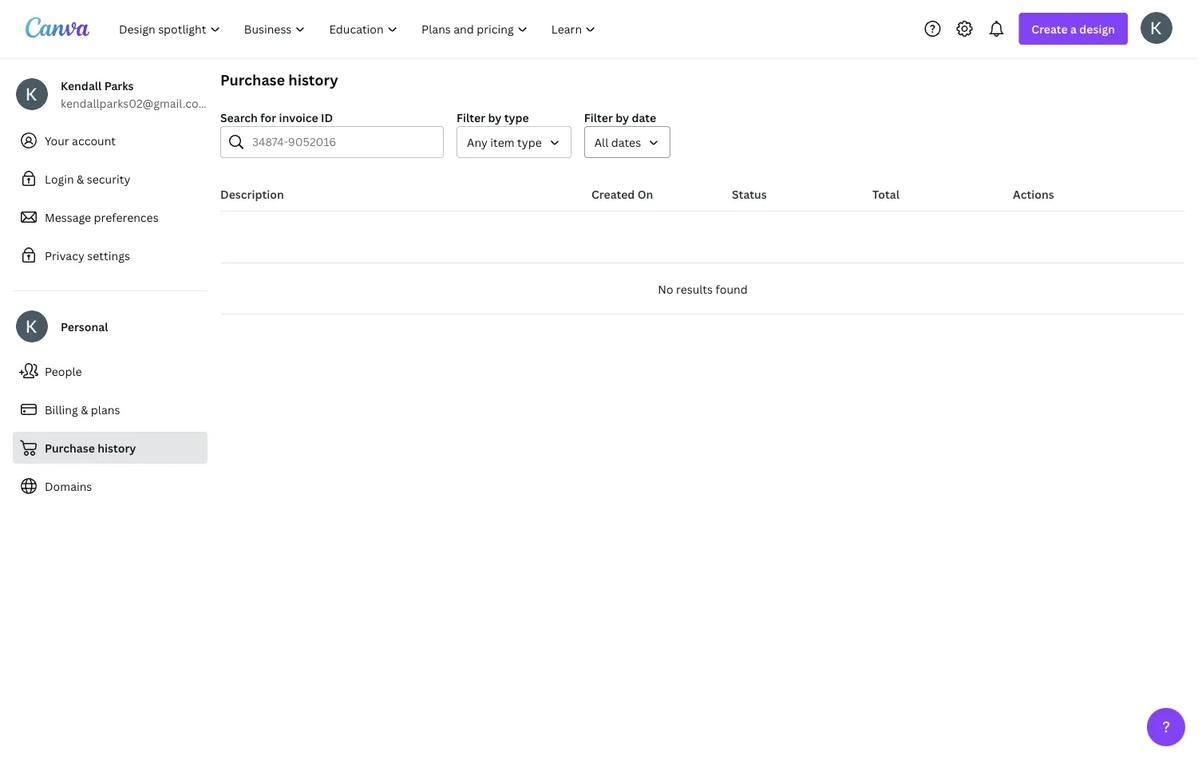Task type: locate. For each thing, give the bounding box(es) containing it.
privacy
[[45, 248, 85, 263]]

0 vertical spatial purchase history
[[220, 70, 338, 89]]

privacy settings link
[[13, 240, 208, 271]]

a
[[1071, 21, 1077, 36]]

& left plans
[[81, 402, 88, 417]]

0 horizontal spatial history
[[98, 440, 136, 455]]

0 horizontal spatial by
[[488, 110, 502, 125]]

1 horizontal spatial by
[[616, 110, 629, 125]]

privacy settings
[[45, 248, 130, 263]]

1 horizontal spatial history
[[288, 70, 338, 89]]

2 filter from the left
[[584, 110, 613, 125]]

& right login
[[77, 171, 84, 186]]

status
[[732, 186, 767, 202]]

for
[[260, 110, 276, 125]]

people link
[[13, 355, 208, 387]]

1 horizontal spatial purchase history
[[220, 70, 338, 89]]

type right item
[[517, 135, 542, 150]]

purchase
[[220, 70, 285, 89], [45, 440, 95, 455]]

by for date
[[616, 110, 629, 125]]

filter by type
[[457, 110, 529, 125]]

by up item
[[488, 110, 502, 125]]

1 vertical spatial &
[[81, 402, 88, 417]]

purchase up domains on the left bottom of the page
[[45, 440, 95, 455]]

by for type
[[488, 110, 502, 125]]

history down billing & plans link
[[98, 440, 136, 455]]

1 by from the left
[[488, 110, 502, 125]]

0 vertical spatial &
[[77, 171, 84, 186]]

0 horizontal spatial filter
[[457, 110, 485, 125]]

by left date
[[616, 110, 629, 125]]

dates
[[611, 135, 641, 150]]

domains link
[[13, 470, 208, 502]]

filter up the any
[[457, 110, 485, 125]]

settings
[[87, 248, 130, 263]]

kendallparks02@gmail.com
[[61, 95, 209, 111]]

total
[[873, 186, 900, 202]]

1 vertical spatial type
[[517, 135, 542, 150]]

date
[[632, 110, 656, 125]]

filter
[[457, 110, 485, 125], [584, 110, 613, 125]]

results
[[676, 281, 713, 297]]

by
[[488, 110, 502, 125], [616, 110, 629, 125]]

invoice
[[279, 110, 318, 125]]

type up any item type button
[[504, 110, 529, 125]]

filter up all
[[584, 110, 613, 125]]

type inside button
[[517, 135, 542, 150]]

people
[[45, 364, 82, 379]]

id
[[321, 110, 333, 125]]

created on
[[592, 186, 653, 202]]

domains
[[45, 479, 92, 494]]

any item type
[[467, 135, 542, 150]]

kendall parks image
[[1141, 12, 1173, 44]]

1 filter from the left
[[457, 110, 485, 125]]

1 vertical spatial history
[[98, 440, 136, 455]]

type
[[504, 110, 529, 125], [517, 135, 542, 150]]

0 vertical spatial type
[[504, 110, 529, 125]]

2 by from the left
[[616, 110, 629, 125]]

history
[[288, 70, 338, 89], [98, 440, 136, 455]]

purchase history
[[220, 70, 338, 89], [45, 440, 136, 455]]

0 horizontal spatial purchase
[[45, 440, 95, 455]]

purchase history down billing & plans
[[45, 440, 136, 455]]

design
[[1080, 21, 1115, 36]]

purchase history up the 'search for invoice id'
[[220, 70, 338, 89]]

purchase up search
[[220, 70, 285, 89]]

create
[[1032, 21, 1068, 36]]

parks
[[104, 78, 134, 93]]

found
[[716, 281, 748, 297]]

all dates
[[595, 135, 641, 150]]

1 horizontal spatial filter
[[584, 110, 613, 125]]

history up the id at the left
[[288, 70, 338, 89]]

any
[[467, 135, 488, 150]]

&
[[77, 171, 84, 186], [81, 402, 88, 417]]

actions
[[1013, 186, 1054, 202]]

type for any item type
[[517, 135, 542, 150]]

1 vertical spatial purchase history
[[45, 440, 136, 455]]

create a design button
[[1019, 13, 1128, 45]]

1 horizontal spatial purchase
[[220, 70, 285, 89]]

no
[[658, 281, 674, 297]]

0 vertical spatial history
[[288, 70, 338, 89]]

top level navigation element
[[109, 13, 609, 45]]

0 horizontal spatial purchase history
[[45, 440, 136, 455]]

your account
[[45, 133, 116, 148]]



Task type: describe. For each thing, give the bounding box(es) containing it.
Any item type button
[[457, 126, 571, 158]]

on
[[638, 186, 653, 202]]

description
[[220, 186, 284, 202]]

billing & plans link
[[13, 394, 208, 426]]

login & security
[[45, 171, 130, 186]]

login & security link
[[13, 163, 208, 195]]

filter for filter by type
[[457, 110, 485, 125]]

& for billing
[[81, 402, 88, 417]]

purchase history link
[[13, 432, 208, 464]]

search for invoice id
[[220, 110, 333, 125]]

your account link
[[13, 125, 208, 156]]

& for login
[[77, 171, 84, 186]]

preferences
[[94, 210, 159, 225]]

all
[[595, 135, 609, 150]]

message preferences
[[45, 210, 159, 225]]

filter by date
[[584, 110, 656, 125]]

your
[[45, 133, 69, 148]]

All dates button
[[584, 126, 671, 158]]

plans
[[91, 402, 120, 417]]

login
[[45, 171, 74, 186]]

kendall parks kendallparks02@gmail.com
[[61, 78, 209, 111]]

filter for filter by date
[[584, 110, 613, 125]]

no results found
[[658, 281, 748, 297]]

account
[[72, 133, 116, 148]]

create a design
[[1032, 21, 1115, 36]]

created
[[592, 186, 635, 202]]

message
[[45, 210, 91, 225]]

kendall
[[61, 78, 102, 93]]

item
[[490, 135, 515, 150]]

search
[[220, 110, 258, 125]]

Search for invoice ID text field
[[252, 127, 434, 157]]

history inside purchase history link
[[98, 440, 136, 455]]

1 vertical spatial purchase
[[45, 440, 95, 455]]

0 vertical spatial purchase
[[220, 70, 285, 89]]

type for filter by type
[[504, 110, 529, 125]]

billing & plans
[[45, 402, 120, 417]]

billing
[[45, 402, 78, 417]]

message preferences link
[[13, 201, 208, 233]]

personal
[[61, 319, 108, 334]]

security
[[87, 171, 130, 186]]



Task type: vqa. For each thing, say whether or not it's contained in the screenshot.
the middle and
no



